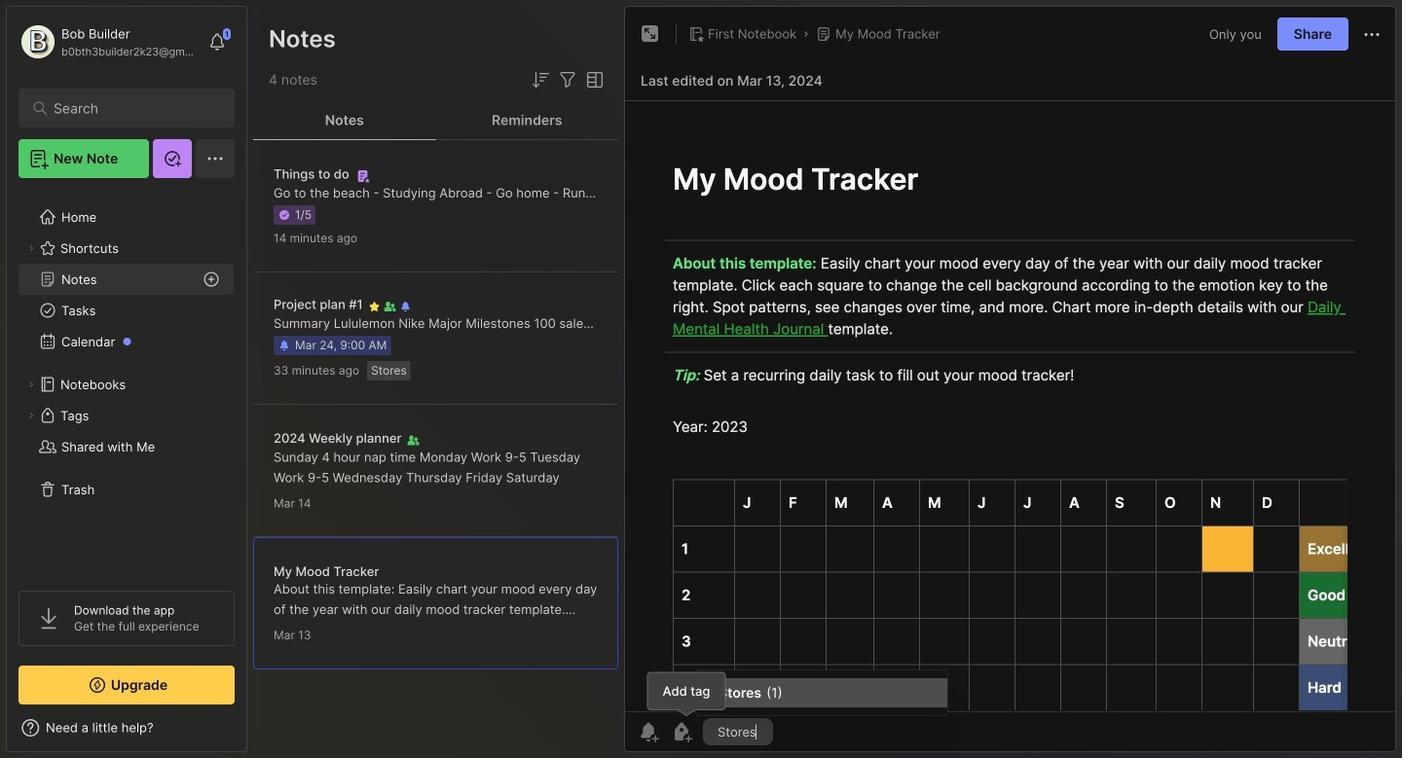 Task type: describe. For each thing, give the bounding box(es) containing it.
click to collapse image
[[246, 723, 261, 746]]

WHAT'S NEW field
[[7, 713, 246, 744]]

note window element
[[624, 6, 1397, 753]]

none search field inside main element
[[54, 96, 209, 120]]

expand note image
[[639, 22, 662, 46]]

Add filters field
[[556, 68, 579, 92]]

More actions field
[[1361, 22, 1384, 46]]

Sort options field
[[529, 68, 552, 92]]

expand notebooks image
[[25, 379, 37, 391]]

add tag image
[[670, 721, 693, 744]]

add filters image
[[556, 68, 579, 92]]

add a reminder image
[[637, 721, 660, 744]]



Task type: locate. For each thing, give the bounding box(es) containing it.
tab list
[[253, 101, 618, 140]]

tree
[[7, 190, 246, 574]]

expand tags image
[[25, 410, 37, 422]]

main element
[[0, 0, 253, 759]]

View options field
[[579, 68, 607, 92]]

Search text field
[[54, 99, 209, 118]]

tree inside main element
[[7, 190, 246, 574]]

tooltip
[[647, 673, 726, 718]]

more actions image
[[1361, 23, 1384, 46]]

None search field
[[54, 96, 209, 120]]

Account field
[[19, 22, 199, 61]]

Note Editor text field
[[625, 100, 1396, 712]]



Task type: vqa. For each thing, say whether or not it's contained in the screenshot.
Help and Learning task checklist field in the bottom of the page
no



